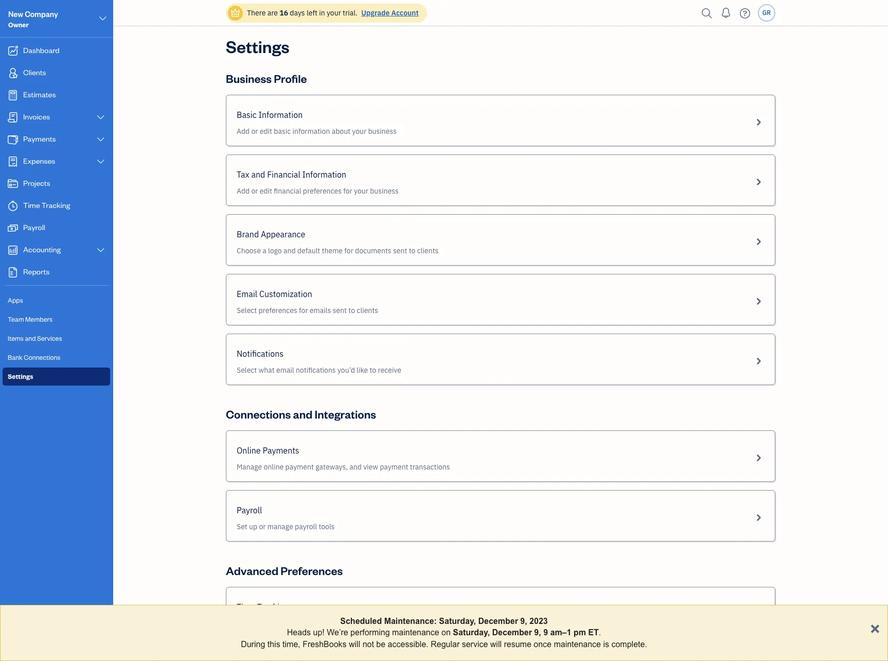 Task type: locate. For each thing, give the bounding box(es) containing it.
edit for and
[[260, 186, 272, 196]]

1 vertical spatial your
[[352, 127, 367, 136]]

settings down bank
[[8, 372, 33, 380]]

1 vertical spatial time tracking
[[237, 602, 289, 612]]

0 horizontal spatial 9,
[[521, 617, 528, 626]]

time right timer image
[[23, 200, 40, 210]]

or down basic
[[252, 127, 258, 136]]

information
[[259, 110, 303, 120], [302, 169, 347, 180]]

16
[[280, 8, 288, 18]]

performing
[[351, 628, 390, 637]]

1 horizontal spatial sent
[[393, 246, 407, 255]]

2 chevron large down image from the top
[[96, 246, 106, 254]]

0 vertical spatial your
[[327, 8, 341, 18]]

will
[[349, 640, 361, 649], [491, 640, 502, 649]]

0 vertical spatial payroll
[[23, 222, 45, 232]]

0 horizontal spatial connections
[[24, 353, 60, 361]]

receive
[[378, 366, 402, 375]]

information
[[293, 127, 330, 136]]

time inside time tracking link
[[23, 200, 40, 210]]

1 horizontal spatial maintenance
[[554, 640, 601, 649]]

0 vertical spatial chevron large down image
[[96, 135, 106, 144]]

0 vertical spatial december
[[479, 617, 518, 626]]

information up basic
[[259, 110, 303, 120]]

owner
[[8, 21, 29, 29]]

0 horizontal spatial payments
[[23, 134, 56, 144]]

used
[[294, 619, 310, 628]]

2 vertical spatial or
[[259, 522, 266, 531]]

pm
[[574, 628, 586, 637]]

invoices
[[23, 112, 50, 122]]

2 vertical spatial your
[[354, 186, 369, 196]]

chevron large down image inside invoices link
[[96, 113, 106, 122]]

connections down 'items and services'
[[24, 353, 60, 361]]

1 horizontal spatial time tracking
[[237, 602, 289, 612]]

for
[[344, 186, 353, 196], [345, 246, 354, 255], [299, 306, 308, 315], [312, 619, 321, 628]]

1 horizontal spatial payroll
[[237, 505, 262, 515]]

will left not
[[349, 640, 361, 649]]

and left view
[[350, 462, 362, 472]]

0 horizontal spatial will
[[349, 640, 361, 649]]

december
[[479, 617, 518, 626], [492, 628, 532, 637]]

1 vertical spatial business
[[370, 186, 399, 196]]

9, left 9 at right
[[535, 628, 541, 637]]

1 horizontal spatial clients
[[417, 246, 439, 255]]

manage
[[268, 522, 293, 531]]

settings
[[226, 35, 290, 57], [8, 372, 33, 380]]

and for connections and integrations
[[293, 407, 313, 421]]

0 vertical spatial time tracking
[[23, 200, 70, 210]]

1 vertical spatial add
[[237, 186, 250, 196]]

0 vertical spatial business
[[368, 127, 397, 136]]

1 vertical spatial payroll
[[237, 505, 262, 515]]

project image
[[7, 179, 19, 189]]

dashboard
[[23, 45, 60, 55]]

edit left basic
[[260, 127, 272, 136]]

trial.
[[343, 8, 358, 18]]

2023
[[530, 617, 548, 626]]

online
[[237, 445, 261, 456]]

2 horizontal spatial to
[[409, 246, 416, 255]]

1 vertical spatial clients
[[357, 306, 378, 315]]

add for basic
[[237, 127, 250, 136]]

members
[[25, 315, 53, 323]]

0 vertical spatial sent
[[393, 246, 407, 255]]

1 horizontal spatial time
[[237, 602, 255, 612]]

and left integrations
[[293, 407, 313, 421]]

to right emails
[[349, 306, 355, 315]]

time tracking up 'the'
[[237, 602, 289, 612]]

settings down there
[[226, 35, 290, 57]]

or left the financial on the top left of the page
[[252, 186, 258, 196]]

1 vertical spatial tracking
[[257, 602, 289, 612]]

payroll up up
[[237, 505, 262, 515]]

2 vertical spatial chevron large down image
[[96, 158, 106, 166]]

transactions
[[410, 462, 450, 472]]

and inside "items and services" link
[[25, 334, 36, 342]]

chevron large down image down payroll link
[[96, 246, 106, 254]]

2 select from the top
[[237, 366, 257, 375]]

left
[[307, 8, 318, 18]]

tracking up 'the'
[[257, 602, 289, 612]]

9,
[[521, 617, 528, 626], [535, 628, 541, 637]]

2 edit from the top
[[260, 186, 272, 196]]

0 horizontal spatial settings
[[8, 372, 33, 380]]

bank
[[8, 353, 23, 361]]

upgrade
[[362, 8, 390, 18]]

tax
[[237, 169, 250, 180]]

chevron large down image inside expenses link
[[96, 158, 106, 166]]

saturday, up on
[[439, 617, 476, 626]]

0 vertical spatial 9,
[[521, 617, 528, 626]]

invoice image
[[7, 112, 19, 123]]

maintenance down pm
[[554, 640, 601, 649]]

select for notifications
[[237, 366, 257, 375]]

to right the like on the bottom of page
[[370, 366, 376, 375]]

time,
[[283, 640, 301, 649]]

edit for information
[[260, 127, 272, 136]]

0 horizontal spatial time
[[23, 200, 40, 210]]

select left 'the'
[[237, 619, 257, 628]]

1 vertical spatial to
[[349, 306, 355, 315]]

payment image
[[7, 134, 19, 145]]

0 vertical spatial edit
[[260, 127, 272, 136]]

1 vertical spatial settings
[[8, 372, 33, 380]]

documents
[[355, 246, 392, 255]]

select what email notifications you'd like to receive
[[237, 366, 402, 375]]

time
[[23, 200, 40, 210], [237, 602, 255, 612]]

will right service
[[491, 640, 502, 649]]

and for tax and financial information
[[251, 169, 265, 180]]

1 horizontal spatial 9,
[[535, 628, 541, 637]]

1 horizontal spatial will
[[491, 640, 502, 649]]

chevron large down image for invoices
[[96, 113, 106, 122]]

add or edit basic information about your business
[[237, 127, 397, 136]]

preferences right the financial on the top left of the page
[[303, 186, 342, 196]]

team
[[8, 315, 24, 323]]

edit left the financial on the top left of the page
[[260, 186, 272, 196]]

select
[[237, 306, 257, 315], [237, 366, 257, 375], [237, 619, 257, 628]]

1 vertical spatial edit
[[260, 186, 272, 196]]

0 horizontal spatial to
[[349, 306, 355, 315]]

select for time tracking
[[237, 619, 257, 628]]

your for basic information
[[352, 127, 367, 136]]

heads
[[287, 628, 311, 637]]

0 vertical spatial chevron large down image
[[98, 12, 108, 25]]

1 select from the top
[[237, 306, 257, 315]]

add down tax
[[237, 186, 250, 196]]

payments up expenses
[[23, 134, 56, 144]]

1 edit from the top
[[260, 127, 272, 136]]

sent right documents
[[393, 246, 407, 255]]

2 payment from the left
[[380, 462, 409, 472]]

bank connections
[[8, 353, 60, 361]]

1 vertical spatial connections
[[226, 407, 291, 421]]

timer image
[[7, 201, 19, 211]]

0 vertical spatial time
[[23, 200, 40, 210]]

estimate image
[[7, 90, 19, 100]]

basic
[[237, 110, 257, 120]]

1 vertical spatial sent
[[333, 306, 347, 315]]

and for items and services
[[25, 334, 36, 342]]

2 vertical spatial to
[[370, 366, 376, 375]]

there
[[247, 8, 266, 18]]

1 horizontal spatial tracking
[[257, 602, 289, 612]]

set up or manage payroll tools
[[237, 522, 335, 531]]

maintenance
[[392, 628, 440, 637], [554, 640, 601, 649]]

0 vertical spatial or
[[252, 127, 258, 136]]

select preferences for emails sent to clients
[[237, 306, 378, 315]]

time tracking down projects 'link'
[[23, 200, 70, 210]]

accounting
[[23, 245, 61, 254]]

go to help image
[[737, 5, 754, 21]]

sent right emails
[[333, 306, 347, 315]]

maintenance down maintenance:
[[392, 628, 440, 637]]

0 horizontal spatial sent
[[333, 306, 347, 315]]

connections
[[24, 353, 60, 361], [226, 407, 291, 421]]

select the format used for time tracking
[[237, 619, 365, 628]]

9, left the 2023
[[521, 617, 528, 626]]

0 vertical spatial connections
[[24, 353, 60, 361]]

0 vertical spatial preferences
[[303, 186, 342, 196]]

1 horizontal spatial connections
[[226, 407, 291, 421]]

manage online payment gateways, and view payment transactions
[[237, 462, 450, 472]]

report image
[[7, 267, 19, 278]]

1 vertical spatial or
[[252, 186, 258, 196]]

and
[[251, 169, 265, 180], [284, 246, 296, 255], [25, 334, 36, 342], [293, 407, 313, 421], [350, 462, 362, 472]]

payment right online
[[286, 462, 314, 472]]

0 horizontal spatial time tracking
[[23, 200, 70, 210]]

this
[[268, 640, 280, 649]]

during
[[241, 640, 265, 649]]

0 vertical spatial information
[[259, 110, 303, 120]]

information up add or edit financial preferences for your business
[[302, 169, 347, 180]]

main element
[[0, 0, 139, 661]]

1 vertical spatial time
[[237, 602, 255, 612]]

reports link
[[3, 262, 110, 283]]

to
[[409, 246, 416, 255], [349, 306, 355, 315], [370, 366, 376, 375]]

× button
[[871, 618, 880, 637]]

freshbooks
[[303, 640, 347, 649]]

select down email
[[237, 306, 257, 315]]

time
[[323, 619, 337, 628]]

1 vertical spatial information
[[302, 169, 347, 180]]

1 vertical spatial chevron large down image
[[96, 113, 106, 122]]

2 add from the top
[[237, 186, 250, 196]]

tracking down projects 'link'
[[42, 200, 70, 210]]

or
[[252, 127, 258, 136], [252, 186, 258, 196], [259, 522, 266, 531]]

payment right view
[[380, 462, 409, 472]]

payments inside main element
[[23, 134, 56, 144]]

tracking
[[42, 200, 70, 210], [257, 602, 289, 612]]

time down advanced
[[237, 602, 255, 612]]

preferences down email customization
[[259, 306, 297, 315]]

connections up 'online payments'
[[226, 407, 291, 421]]

there are 16 days left in your trial. upgrade account
[[247, 8, 419, 18]]

chevron large down image inside the accounting link
[[96, 246, 106, 254]]

0 vertical spatial add
[[237, 127, 250, 136]]

notifications image
[[718, 3, 735, 23]]

we're
[[327, 628, 348, 637]]

1 vertical spatial preferences
[[259, 306, 297, 315]]

chevron large down image
[[98, 12, 108, 25], [96, 113, 106, 122], [96, 158, 106, 166]]

not
[[363, 640, 374, 649]]

1 vertical spatial chevron large down image
[[96, 246, 106, 254]]

1 horizontal spatial payment
[[380, 462, 409, 472]]

.
[[599, 628, 601, 637]]

select left what
[[237, 366, 257, 375]]

payroll inside main element
[[23, 222, 45, 232]]

and right tax
[[251, 169, 265, 180]]

1 chevron large down image from the top
[[96, 135, 106, 144]]

0 vertical spatial maintenance
[[392, 628, 440, 637]]

9
[[544, 628, 548, 637]]

1 add from the top
[[237, 127, 250, 136]]

payroll
[[23, 222, 45, 232], [237, 505, 262, 515]]

add down basic
[[237, 127, 250, 136]]

1 vertical spatial select
[[237, 366, 257, 375]]

scheduled maintenance: saturday, december 9, 2023 heads up! we're performing maintenance on saturday, december 9, 9 am–1 pm et . during this time, freshbooks will not be accessible. regular service will resume once maintenance is complete.
[[241, 617, 648, 649]]

add or edit financial preferences for your business
[[237, 186, 399, 196]]

1 vertical spatial 9,
[[535, 628, 541, 637]]

0 vertical spatial payments
[[23, 134, 56, 144]]

chevron large down image for expenses
[[96, 158, 106, 166]]

or right up
[[259, 522, 266, 531]]

chevron large down image down invoices link
[[96, 135, 106, 144]]

0 horizontal spatial payment
[[286, 462, 314, 472]]

chevron large down image for payments
[[96, 135, 106, 144]]

0 vertical spatial tracking
[[42, 200, 70, 210]]

your
[[327, 8, 341, 18], [352, 127, 367, 136], [354, 186, 369, 196]]

0 horizontal spatial tracking
[[42, 200, 70, 210]]

3 select from the top
[[237, 619, 257, 628]]

2 will from the left
[[491, 640, 502, 649]]

payments up online
[[263, 445, 299, 456]]

and right items
[[25, 334, 36, 342]]

financial
[[267, 169, 301, 180]]

chevron large down image
[[96, 135, 106, 144], [96, 246, 106, 254]]

1 vertical spatial payments
[[263, 445, 299, 456]]

to right documents
[[409, 246, 416, 255]]

0 horizontal spatial payroll
[[23, 222, 45, 232]]

1 horizontal spatial settings
[[226, 35, 290, 57]]

edit
[[260, 127, 272, 136], [260, 186, 272, 196]]

payroll
[[295, 522, 317, 531]]

0 vertical spatial select
[[237, 306, 257, 315]]

clients
[[417, 246, 439, 255], [357, 306, 378, 315]]

chevron large down image inside payments link
[[96, 135, 106, 144]]

money image
[[7, 223, 19, 233]]

saturday, up service
[[453, 628, 490, 637]]

financial
[[274, 186, 301, 196]]

2 vertical spatial select
[[237, 619, 257, 628]]

payroll right money icon
[[23, 222, 45, 232]]

expenses
[[23, 156, 55, 166]]



Task type: vqa. For each thing, say whether or not it's contained in the screenshot.
the FreshBooks "image" at the left of the page
no



Task type: describe. For each thing, give the bounding box(es) containing it.
advanced
[[226, 563, 279, 578]]

time tracking link
[[3, 196, 110, 217]]

email
[[276, 366, 294, 375]]

clients
[[23, 67, 46, 77]]

business
[[226, 71, 272, 85]]

select for email customization
[[237, 306, 257, 315]]

email customization
[[237, 289, 312, 299]]

settings link
[[3, 368, 110, 386]]

0 vertical spatial settings
[[226, 35, 290, 57]]

brand
[[237, 229, 259, 239]]

1 vertical spatial saturday,
[[453, 628, 490, 637]]

gateways,
[[316, 462, 348, 472]]

company
[[25, 9, 58, 19]]

dashboard image
[[7, 46, 19, 56]]

tools
[[319, 522, 335, 531]]

projects link
[[3, 174, 110, 195]]

manage
[[237, 462, 262, 472]]

chevron large down image for accounting
[[96, 246, 106, 254]]

set
[[237, 522, 248, 531]]

0 horizontal spatial maintenance
[[392, 628, 440, 637]]

1 horizontal spatial preferences
[[303, 186, 342, 196]]

choose a logo and default theme for documents sent to clients
[[237, 246, 439, 255]]

0 horizontal spatial preferences
[[259, 306, 297, 315]]

gr button
[[758, 4, 776, 22]]

search image
[[699, 5, 716, 21]]

×
[[871, 618, 880, 637]]

once
[[534, 640, 552, 649]]

account
[[392, 8, 419, 18]]

preferences
[[281, 563, 343, 578]]

apps link
[[3, 291, 110, 309]]

is
[[604, 640, 610, 649]]

estimates
[[23, 90, 56, 99]]

on
[[442, 628, 451, 637]]

choose
[[237, 246, 261, 255]]

× dialog
[[0, 605, 889, 661]]

default
[[298, 246, 320, 255]]

format
[[271, 619, 293, 628]]

resume
[[504, 640, 532, 649]]

up!
[[313, 628, 325, 637]]

1 will from the left
[[349, 640, 361, 649]]

client image
[[7, 68, 19, 78]]

theme
[[322, 246, 343, 255]]

team members
[[8, 315, 53, 323]]

invoices link
[[3, 107, 110, 128]]

reports
[[23, 267, 50, 276]]

email
[[237, 289, 258, 299]]

settings inside settings 'link'
[[8, 372, 33, 380]]

gr
[[763, 9, 771, 16]]

notifications
[[237, 349, 284, 359]]

profile
[[274, 71, 307, 85]]

view
[[364, 462, 378, 472]]

emails
[[310, 306, 331, 315]]

complete.
[[612, 640, 648, 649]]

chart image
[[7, 245, 19, 255]]

and right the logo
[[284, 246, 296, 255]]

0 horizontal spatial clients
[[357, 306, 378, 315]]

items and services
[[8, 334, 62, 342]]

1 payment from the left
[[286, 462, 314, 472]]

online
[[264, 462, 284, 472]]

or for and
[[252, 186, 258, 196]]

like
[[357, 366, 368, 375]]

appearance
[[261, 229, 305, 239]]

payments link
[[3, 129, 110, 150]]

brand appearance
[[237, 229, 305, 239]]

et
[[589, 628, 599, 637]]

clients link
[[3, 63, 110, 84]]

up
[[249, 522, 257, 531]]

scheduled
[[340, 617, 382, 626]]

advanced preferences
[[226, 563, 343, 578]]

notifications
[[296, 366, 336, 375]]

1 horizontal spatial to
[[370, 366, 376, 375]]

regular
[[431, 640, 460, 649]]

business for basic information
[[368, 127, 397, 136]]

items
[[8, 334, 24, 342]]

expense image
[[7, 157, 19, 167]]

time tracking inside main element
[[23, 200, 70, 210]]

0 vertical spatial saturday,
[[439, 617, 476, 626]]

payroll link
[[3, 218, 110, 239]]

you'd
[[338, 366, 355, 375]]

or for information
[[252, 127, 258, 136]]

0 vertical spatial clients
[[417, 246, 439, 255]]

tracking inside main element
[[42, 200, 70, 210]]

1 vertical spatial december
[[492, 628, 532, 637]]

1 vertical spatial maintenance
[[554, 640, 601, 649]]

your for tax and financial information
[[354, 186, 369, 196]]

0 vertical spatial to
[[409, 246, 416, 255]]

am–1
[[551, 628, 572, 637]]

are
[[268, 8, 278, 18]]

days
[[290, 8, 305, 18]]

dashboard link
[[3, 41, 110, 62]]

add for tax
[[237, 186, 250, 196]]

crown image
[[230, 7, 241, 18]]

service
[[462, 640, 488, 649]]

1 horizontal spatial payments
[[263, 445, 299, 456]]

services
[[37, 334, 62, 342]]

new
[[8, 9, 23, 19]]

team members link
[[3, 310, 110, 328]]

what
[[259, 366, 275, 375]]

business for tax and financial information
[[370, 186, 399, 196]]

maintenance:
[[384, 617, 437, 626]]

accessible.
[[388, 640, 429, 649]]

apps
[[8, 296, 23, 304]]

connections inside main element
[[24, 353, 60, 361]]

logo
[[268, 246, 282, 255]]

in
[[319, 8, 325, 18]]

estimates link
[[3, 85, 110, 106]]

new company owner
[[8, 9, 58, 29]]



